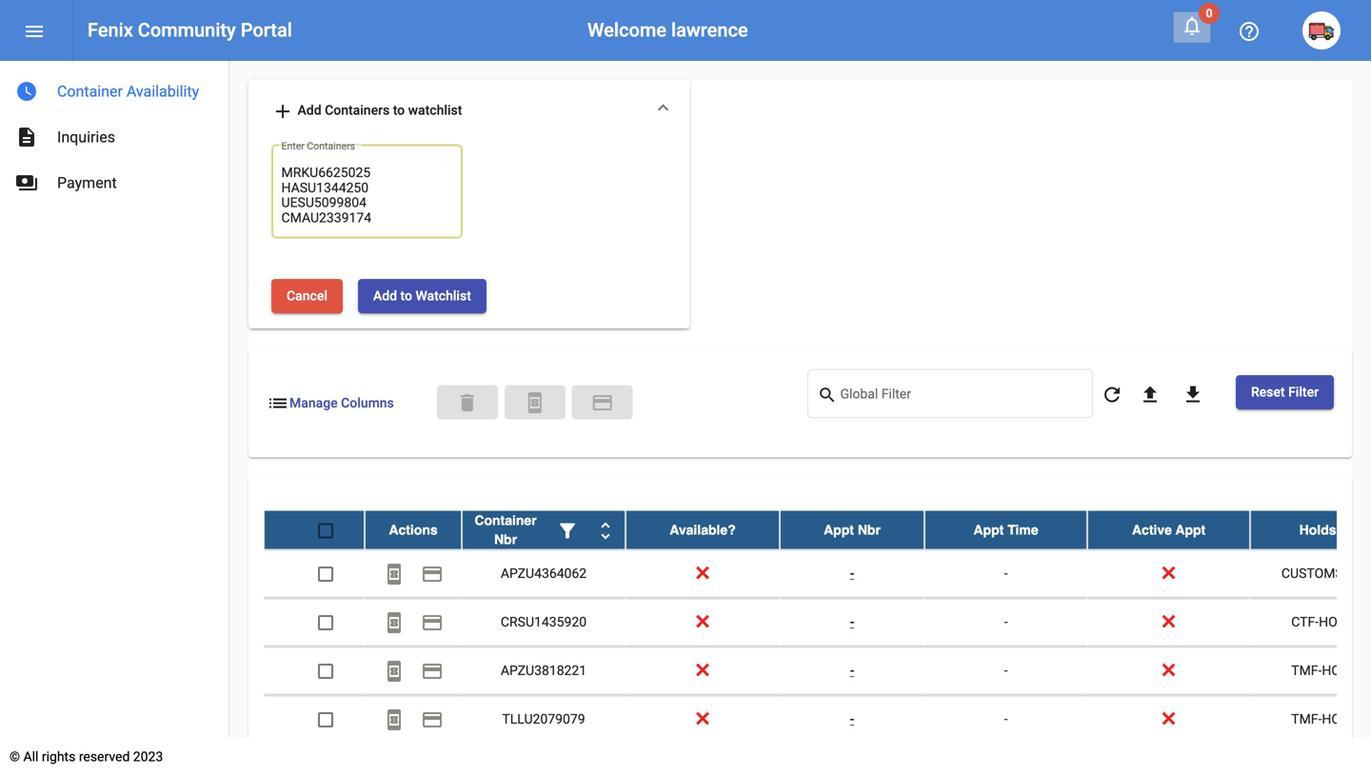 Task type: vqa. For each thing, say whether or not it's contained in the screenshot.
the Columns
yes



Task type: describe. For each thing, give the bounding box(es) containing it.
holds
[[1299, 522, 1336, 537]]

no color image inside notifications_none popup button
[[1181, 14, 1204, 37]]

appt for appt nbr
[[824, 522, 854, 537]]

no color image containing payments
[[15, 171, 38, 194]]

tmf- for tllu2079079
[[1291, 711, 1322, 727]]

hold,ct for tllu2079079
[[1322, 711, 1371, 727]]

customs,bl l
[[1282, 565, 1371, 581]]

container for nbr
[[474, 513, 537, 528]]

tmf- for apzu3818221
[[1291, 663, 1322, 678]]

notifications_none button
[[1173, 11, 1211, 43]]

file_upload
[[1139, 383, 1162, 406]]

no color image inside file_download button
[[1182, 383, 1204, 406]]

2 row from the top
[[264, 550, 1371, 598]]

hold,ct for apzu3818221
[[1322, 663, 1371, 678]]

no color image inside the menu button
[[23, 20, 46, 43]]

rights
[[42, 749, 76, 765]]

navigation containing watch_later
[[0, 61, 229, 206]]

no color image containing watch_later
[[15, 80, 38, 103]]

tllu2079079
[[502, 711, 585, 727]]

payment button for crsu1435920
[[413, 603, 451, 641]]

inquiries
[[57, 128, 115, 146]]

appt time column header
[[925, 511, 1087, 549]]

payment for apzu3818221
[[421, 660, 444, 683]]

fenix community portal
[[88, 19, 292, 41]]

delete button
[[437, 385, 498, 420]]

filter_alt button
[[548, 511, 587, 549]]

5 row from the top
[[264, 695, 1371, 744]]

nbr for container nbr
[[494, 532, 517, 547]]

lawrence
[[671, 19, 748, 41]]

columns
[[341, 395, 394, 411]]

manage
[[289, 395, 338, 411]]

filter_alt
[[556, 519, 579, 542]]

tmf-hold,ct for apzu3818221
[[1291, 663, 1371, 678]]

no color image containing description
[[15, 126, 38, 149]]

file_download button
[[1174, 375, 1212, 413]]

to inside add add containers to watchlist
[[393, 102, 405, 118]]

unfold_more
[[594, 519, 617, 542]]

no color image inside 'refresh' "button"
[[1101, 383, 1123, 406]]

add to watchlist
[[373, 288, 471, 304]]

reserved
[[79, 749, 130, 765]]

add
[[271, 100, 294, 123]]

watchlist
[[408, 102, 462, 118]]

search
[[817, 385, 837, 405]]

delete
[[456, 392, 479, 415]]

availability
[[127, 82, 199, 100]]

payment for apzu4364062
[[421, 563, 444, 586]]

book_online for crsu1435920
[[383, 611, 406, 634]]

no color image inside 'file_upload' button
[[1139, 383, 1162, 406]]

file_upload button
[[1131, 375, 1169, 413]]

no color image containing add
[[271, 100, 294, 123]]

payment button for apzu4364062
[[413, 555, 451, 593]]

actions
[[389, 522, 438, 537]]

add inside add add containers to watchlist
[[298, 102, 321, 118]]

l
[[1365, 565, 1371, 581]]

tmf-hold,ct for tllu2079079
[[1291, 711, 1371, 727]]

unfold_more button
[[587, 511, 625, 549]]

filter
[[1288, 384, 1319, 400]]

book_online button for apzu4364062
[[375, 555, 413, 593]]

no color image containing list
[[267, 392, 289, 415]]

nbr for appt nbr
[[858, 522, 881, 537]]

welcome
[[587, 19, 667, 41]]

- link for crsu1435920
[[850, 614, 854, 630]]

menu button
[[15, 11, 53, 50]]

list
[[267, 392, 289, 415]]

book_online button for tllu2079079
[[375, 700, 413, 738]]

reset filter
[[1251, 384, 1319, 400]]

©
[[10, 749, 20, 765]]

no color image inside unfold_more button
[[594, 519, 617, 542]]

3 row from the top
[[264, 598, 1371, 647]]

book_online button for apzu3818221
[[375, 652, 413, 690]]



Task type: locate. For each thing, give the bounding box(es) containing it.
book_online
[[523, 392, 546, 415], [383, 563, 406, 586], [383, 611, 406, 634], [383, 660, 406, 683], [383, 709, 406, 731]]

0 vertical spatial tmf-
[[1291, 663, 1322, 678]]

to inside button
[[400, 288, 412, 304]]

hold,tm
[[1319, 614, 1371, 630]]

4 - link from the top
[[850, 711, 854, 727]]

appt time
[[974, 522, 1038, 537]]

payment for tllu2079079
[[421, 709, 444, 731]]

hold,ct
[[1322, 663, 1371, 678], [1322, 711, 1371, 727]]

1 - link from the top
[[850, 565, 854, 581]]

0 horizontal spatial add
[[298, 102, 321, 118]]

0 vertical spatial container
[[57, 82, 123, 100]]

no color image
[[15, 171, 38, 194], [817, 384, 840, 407], [267, 392, 289, 415], [523, 392, 546, 415], [591, 392, 614, 415], [594, 519, 617, 542], [383, 563, 406, 586], [421, 660, 444, 683], [421, 709, 444, 731]]

0 vertical spatial add
[[298, 102, 321, 118]]

© all rights reserved 2023
[[10, 749, 163, 765]]

community
[[138, 19, 236, 41]]

to left watchlist on the top left of the page
[[400, 288, 412, 304]]

list manage columns
[[267, 392, 394, 415]]

1 vertical spatial tmf-hold,ct
[[1291, 711, 1371, 727]]

cancel
[[287, 288, 327, 304]]

add
[[298, 102, 321, 118], [373, 288, 397, 304]]

active appt column header
[[1087, 511, 1250, 549]]

delete image
[[456, 392, 479, 415]]

add to watchlist button
[[358, 279, 486, 313]]

no color image containing notifications_none
[[1181, 14, 1204, 37]]

refresh button
[[1093, 375, 1131, 413]]

1 vertical spatial tmf-
[[1291, 711, 1322, 727]]

container left filter_alt popup button
[[474, 513, 537, 528]]

payment for crsu1435920
[[421, 611, 444, 634]]

cancel button
[[271, 279, 343, 313]]

book_online button
[[504, 385, 565, 420], [375, 555, 413, 593], [375, 603, 413, 641], [375, 652, 413, 690], [375, 700, 413, 738]]

2 appt from the left
[[974, 522, 1004, 537]]

reset
[[1251, 384, 1285, 400]]

row
[[264, 511, 1371, 550], [264, 550, 1371, 598], [264, 598, 1371, 647], [264, 647, 1371, 695], [264, 695, 1371, 744]]

- link for apzu3818221
[[850, 663, 854, 678]]

2 tmf-hold,ct from the top
[[1291, 711, 1371, 727]]

no color image containing refresh
[[1101, 383, 1123, 406]]

ctf-hold,tm
[[1291, 614, 1371, 630]]

3 appt from the left
[[1176, 522, 1206, 537]]

1 tmf- from the top
[[1291, 663, 1322, 678]]

watchlist
[[416, 288, 471, 304]]

column header
[[462, 511, 626, 549]]

1 vertical spatial add
[[373, 288, 397, 304]]

to
[[393, 102, 405, 118], [400, 288, 412, 304]]

help_outline
[[1238, 20, 1261, 43]]

crsu1435920
[[501, 614, 587, 630]]

2 - link from the top
[[850, 614, 854, 630]]

no color image inside filter_alt popup button
[[556, 519, 579, 542]]

row containing filter_alt
[[264, 511, 1371, 550]]

no color image inside help_outline popup button
[[1238, 20, 1261, 43]]

container
[[57, 82, 123, 100], [474, 513, 537, 528]]

None text field
[[281, 163, 453, 227]]

0 vertical spatial to
[[393, 102, 405, 118]]

- link
[[850, 565, 854, 581], [850, 614, 854, 630], [850, 663, 854, 678], [850, 711, 854, 727]]

time
[[1008, 522, 1038, 537]]

1 tmf-hold,ct from the top
[[1291, 663, 1371, 678]]

3 - link from the top
[[850, 663, 854, 678]]

payment button for tllu2079079
[[413, 700, 451, 738]]

file_download
[[1182, 383, 1204, 406]]

2 hold,ct from the top
[[1322, 711, 1371, 727]]

appt for appt time
[[974, 522, 1004, 537]]

container for availability
[[57, 82, 123, 100]]

- link for apzu4364062
[[850, 565, 854, 581]]

1 row from the top
[[264, 511, 1371, 550]]

navigation
[[0, 61, 229, 206]]

1 horizontal spatial add
[[373, 288, 397, 304]]

appt nbr column header
[[780, 511, 925, 549]]

watch_later
[[15, 80, 38, 103]]

grid containing filter_alt
[[264, 511, 1371, 776]]

no color image containing help_outline
[[1238, 20, 1261, 43]]

notifications_none
[[1181, 14, 1204, 37]]

container up inquiries
[[57, 82, 123, 100]]

1 vertical spatial to
[[400, 288, 412, 304]]

4 row from the top
[[264, 647, 1371, 695]]

book_online for tllu2079079
[[383, 709, 406, 731]]

0 horizontal spatial container
[[57, 82, 123, 100]]

active appt
[[1132, 522, 1206, 537]]

customs,bl
[[1282, 565, 1361, 581]]

to left watchlist
[[393, 102, 405, 118]]

apzu4364062
[[501, 565, 587, 581]]

1 hold,ct from the top
[[1322, 663, 1371, 678]]

2023
[[133, 749, 163, 765]]

0 vertical spatial hold,ct
[[1322, 663, 1371, 678]]

containers
[[325, 102, 390, 118]]

actions column header
[[365, 511, 462, 549]]

nbr inside container nbr
[[494, 532, 517, 547]]

1 horizontal spatial container
[[474, 513, 537, 528]]

no color image containing unfold_more
[[594, 519, 617, 542]]

no color image containing search
[[817, 384, 840, 407]]

0 horizontal spatial appt
[[824, 522, 854, 537]]

payment
[[591, 392, 614, 415], [421, 563, 444, 586], [421, 611, 444, 634], [421, 660, 444, 683], [421, 709, 444, 731]]

0 vertical spatial tmf-hold,ct
[[1291, 663, 1371, 678]]

add inside button
[[373, 288, 397, 304]]

no color image containing filter_alt
[[556, 519, 579, 542]]

menu
[[23, 20, 46, 43]]

welcome lawrence
[[587, 19, 748, 41]]

no color image containing file_upload
[[1139, 383, 1162, 406]]

1 horizontal spatial nbr
[[858, 522, 881, 537]]

- link for tllu2079079
[[850, 711, 854, 727]]

book_online for apzu4364062
[[383, 563, 406, 586]]

2 horizontal spatial appt
[[1176, 522, 1206, 537]]

reset filter button
[[1236, 375, 1334, 409]]

apzu3818221
[[501, 663, 587, 678]]

payment button for apzu3818221
[[413, 652, 451, 690]]

1 vertical spatial hold,ct
[[1322, 711, 1371, 727]]

tmf-hold,ct
[[1291, 663, 1371, 678], [1291, 711, 1371, 727]]

grid
[[264, 511, 1371, 776]]

tmf-
[[1291, 663, 1322, 678], [1291, 711, 1322, 727]]

available? column header
[[626, 511, 780, 549]]

Global Watchlist Filter field
[[840, 390, 1083, 405]]

add add containers to watchlist
[[271, 100, 462, 123]]

no color image
[[1181, 14, 1204, 37], [23, 20, 46, 43], [1238, 20, 1261, 43], [15, 80, 38, 103], [271, 100, 294, 123], [15, 126, 38, 149], [1101, 383, 1123, 406], [1139, 383, 1162, 406], [1182, 383, 1204, 406], [556, 519, 579, 542], [421, 563, 444, 586], [383, 611, 406, 634], [421, 611, 444, 634], [383, 660, 406, 683], [383, 709, 406, 731]]

no color image containing file_download
[[1182, 383, 1204, 406]]

active
[[1132, 522, 1172, 537]]

appt nbr
[[824, 522, 881, 537]]

portal
[[241, 19, 292, 41]]

fenix
[[88, 19, 133, 41]]

add left watchlist on the top left of the page
[[373, 288, 397, 304]]

help_outline button
[[1230, 11, 1268, 50]]

1 vertical spatial container
[[474, 513, 537, 528]]

holds column header
[[1250, 511, 1371, 549]]

refresh
[[1101, 383, 1123, 406]]

appt
[[824, 522, 854, 537], [974, 522, 1004, 537], [1176, 522, 1206, 537]]

add right add
[[298, 102, 321, 118]]

payment
[[57, 174, 117, 192]]

book_online button for crsu1435920
[[375, 603, 413, 641]]

payment button
[[572, 385, 633, 420], [413, 555, 451, 593], [413, 603, 451, 641], [413, 652, 451, 690], [413, 700, 451, 738]]

-
[[850, 565, 854, 581], [1004, 565, 1008, 581], [850, 614, 854, 630], [1004, 614, 1008, 630], [850, 663, 854, 678], [1004, 663, 1008, 678], [850, 711, 854, 727], [1004, 711, 1008, 727]]

available?
[[670, 522, 736, 537]]

container availability
[[57, 82, 199, 100]]

1 appt from the left
[[824, 522, 854, 537]]

1 horizontal spatial appt
[[974, 522, 1004, 537]]

nbr
[[858, 522, 881, 537], [494, 532, 517, 547]]

0 horizontal spatial nbr
[[494, 532, 517, 547]]

column header containing filter_alt
[[462, 511, 626, 549]]

book_online for apzu3818221
[[383, 660, 406, 683]]

payments
[[15, 171, 38, 194]]

ctf-
[[1291, 614, 1319, 630]]

container nbr
[[474, 513, 537, 547]]

all
[[23, 749, 38, 765]]

2 tmf- from the top
[[1291, 711, 1322, 727]]

no color image containing menu
[[23, 20, 46, 43]]

❌
[[696, 565, 709, 581], [1162, 565, 1176, 581], [696, 614, 709, 630], [1162, 614, 1176, 630], [696, 663, 709, 678], [1162, 663, 1176, 678], [696, 711, 709, 727], [1162, 711, 1176, 727]]

description
[[15, 126, 38, 149]]



